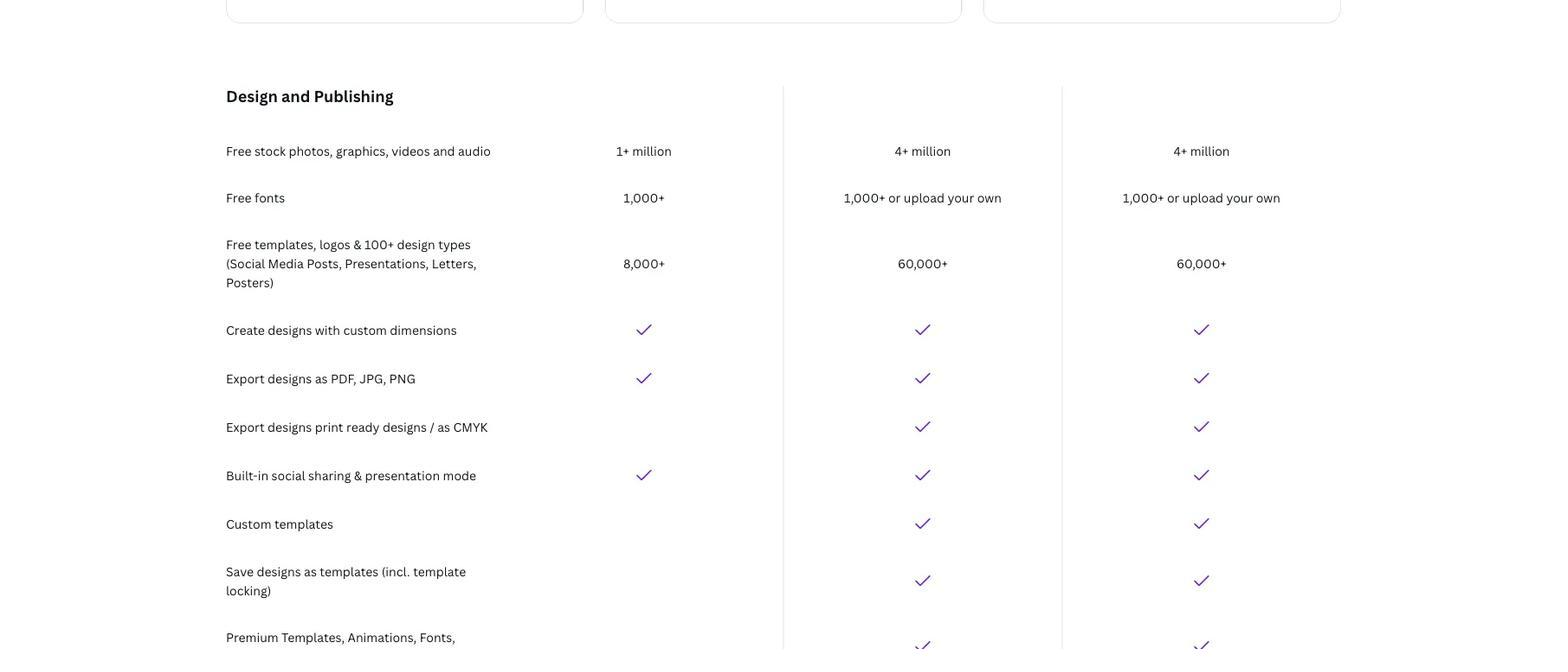 Task type: vqa. For each thing, say whether or not it's contained in the screenshot.


Task type: locate. For each thing, give the bounding box(es) containing it.
with
[[315, 322, 340, 338]]

1,000+
[[624, 189, 665, 206], [845, 189, 886, 206], [1124, 189, 1165, 206]]

upload
[[904, 189, 945, 206], [1183, 189, 1224, 206]]

as for (incl.
[[304, 563, 317, 580]]

custom
[[226, 516, 272, 532]]

1 vertical spatial templates
[[320, 563, 379, 580]]

0 horizontal spatial 1,000+ or upload your own
[[845, 189, 1002, 206]]

0 horizontal spatial 60,000+
[[898, 255, 948, 272]]

own
[[978, 189, 1002, 206], [1257, 189, 1281, 206]]

1 own from the left
[[978, 189, 1002, 206]]

videos
[[392, 142, 430, 159]]

1 horizontal spatial 4+ million
[[1174, 142, 1231, 159]]

templates
[[275, 516, 333, 532], [320, 563, 379, 580]]

0 vertical spatial free
[[226, 142, 252, 159]]

0 horizontal spatial 4+
[[895, 142, 909, 159]]

pdf,
[[331, 370, 357, 387]]

2 horizontal spatial 1,000+
[[1124, 189, 1165, 206]]

jpg,
[[360, 370, 387, 387]]

built-
[[226, 467, 258, 484]]

3 million from the left
[[1191, 142, 1231, 159]]

free up (social
[[226, 236, 252, 253]]

photos,
[[289, 142, 333, 159]]

png
[[389, 370, 416, 387]]

0 horizontal spatial your
[[948, 189, 975, 206]]

designs left print
[[268, 419, 312, 435]]

export designs print ready designs / as cmyk
[[226, 419, 488, 435]]

&
[[354, 236, 362, 253], [354, 467, 362, 484]]

2 own from the left
[[1257, 189, 1281, 206]]

0 horizontal spatial 1,000+
[[624, 189, 665, 206]]

free templates, logos & 100+ design types (social media posts, presentations, letters, posters)
[[226, 236, 477, 291]]

1 vertical spatial export
[[226, 419, 265, 435]]

free inside free templates, logos & 100+ design types (social media posts, presentations, letters, posters)
[[226, 236, 252, 253]]

1 free from the top
[[226, 142, 252, 159]]

0 horizontal spatial 4+ million
[[895, 142, 952, 159]]

2 free from the top
[[226, 189, 252, 206]]

1 horizontal spatial 4+
[[1174, 142, 1188, 159]]

templates inside save designs as templates (incl. template locking)
[[320, 563, 379, 580]]

print
[[315, 419, 344, 435]]

dimensions
[[390, 322, 457, 338]]

2 & from the top
[[354, 467, 362, 484]]

mode
[[443, 467, 477, 484]]

and
[[282, 85, 310, 107], [433, 142, 455, 159]]

and left audio
[[433, 142, 455, 159]]

designs for custom
[[268, 322, 312, 338]]

letters,
[[432, 255, 477, 272]]

export designs as pdf, jpg, png
[[226, 370, 416, 387]]

free left stock
[[226, 142, 252, 159]]

& left 100+
[[354, 236, 362, 253]]

1 horizontal spatial and
[[433, 142, 455, 159]]

logos
[[320, 236, 351, 253]]

1 horizontal spatial 60,000+
[[1177, 255, 1227, 272]]

media
[[268, 255, 304, 272]]

1,000+ or upload your own
[[845, 189, 1002, 206], [1124, 189, 1281, 206]]

1 horizontal spatial your
[[1227, 189, 1254, 206]]

0 horizontal spatial and
[[282, 85, 310, 107]]

2 4+ from the left
[[1174, 142, 1188, 159]]

100+
[[365, 236, 394, 253]]

million
[[632, 142, 672, 159], [912, 142, 952, 159], [1191, 142, 1231, 159]]

1 & from the top
[[354, 236, 362, 253]]

templates left (incl.
[[320, 563, 379, 580]]

as down custom templates
[[304, 563, 317, 580]]

0 horizontal spatial own
[[978, 189, 1002, 206]]

designs
[[268, 322, 312, 338], [268, 370, 312, 387], [268, 419, 312, 435], [383, 419, 427, 435], [257, 563, 301, 580]]

4+ million
[[895, 142, 952, 159], [1174, 142, 1231, 159]]

as
[[315, 370, 328, 387], [438, 419, 450, 435], [304, 563, 317, 580]]

1 horizontal spatial million
[[912, 142, 952, 159]]

ready
[[347, 419, 380, 435]]

1 4+ from the left
[[895, 142, 909, 159]]

0 vertical spatial templates
[[275, 516, 333, 532]]

1+ million
[[617, 142, 672, 159]]

built-in social sharing & presentation mode
[[226, 467, 477, 484]]

1 your from the left
[[948, 189, 975, 206]]

1 horizontal spatial 1,000+
[[845, 189, 886, 206]]

free fonts
[[226, 189, 285, 206]]

fonts
[[255, 189, 285, 206]]

1 vertical spatial free
[[226, 189, 252, 206]]

0 horizontal spatial or
[[889, 189, 901, 206]]

1 1,000+ from the left
[[624, 189, 665, 206]]

3 1,000+ from the left
[[1124, 189, 1165, 206]]

design
[[397, 236, 435, 253]]

or
[[889, 189, 901, 206], [1168, 189, 1180, 206]]

export up built-
[[226, 419, 265, 435]]

& inside free templates, logos & 100+ design types (social media posts, presentations, letters, posters)
[[354, 236, 362, 253]]

60,000+
[[898, 255, 948, 272], [1177, 255, 1227, 272]]

your
[[948, 189, 975, 206], [1227, 189, 1254, 206]]

template
[[413, 563, 466, 580]]

1 horizontal spatial own
[[1257, 189, 1281, 206]]

1 vertical spatial as
[[438, 419, 450, 435]]

export for export designs print ready designs / as cmyk
[[226, 419, 265, 435]]

1 horizontal spatial or
[[1168, 189, 1180, 206]]

2 60,000+ from the left
[[1177, 255, 1227, 272]]

free
[[226, 142, 252, 159], [226, 189, 252, 206], [226, 236, 252, 253]]

1 vertical spatial &
[[354, 467, 362, 484]]

create designs with custom dimensions
[[226, 322, 457, 338]]

premium templates, animations, fonts, videos
[[226, 629, 456, 650]]

as left pdf,
[[315, 370, 328, 387]]

designs inside save designs as templates (incl. template locking)
[[257, 563, 301, 580]]

1 horizontal spatial 1,000+ or upload your own
[[1124, 189, 1281, 206]]

presentation
[[365, 467, 440, 484]]

2 million from the left
[[912, 142, 952, 159]]

design and publishing
[[226, 85, 394, 107]]

free left fonts in the left of the page
[[226, 189, 252, 206]]

& right sharing
[[354, 467, 362, 484]]

0 vertical spatial &
[[354, 236, 362, 253]]

2 horizontal spatial million
[[1191, 142, 1231, 159]]

3 free from the top
[[226, 236, 252, 253]]

2 upload from the left
[[1183, 189, 1224, 206]]

1 million from the left
[[632, 142, 672, 159]]

templates,
[[255, 236, 317, 253]]

1 export from the top
[[226, 370, 265, 387]]

(incl.
[[382, 563, 410, 580]]

designs left pdf,
[[268, 370, 312, 387]]

export down create
[[226, 370, 265, 387]]

free for free templates, logos & 100+ design types (social media posts, presentations, letters, posters)
[[226, 236, 252, 253]]

designs for pdf,
[[268, 370, 312, 387]]

2 export from the top
[[226, 419, 265, 435]]

design
[[226, 85, 278, 107]]

as right / in the left bottom of the page
[[438, 419, 450, 435]]

0 horizontal spatial million
[[632, 142, 672, 159]]

4+
[[895, 142, 909, 159], [1174, 142, 1188, 159]]

0 vertical spatial export
[[226, 370, 265, 387]]

2 vertical spatial free
[[226, 236, 252, 253]]

2 or from the left
[[1168, 189, 1180, 206]]

designs up locking)
[[257, 563, 301, 580]]

graphics,
[[336, 142, 389, 159]]

0 horizontal spatial upload
[[904, 189, 945, 206]]

export
[[226, 370, 265, 387], [226, 419, 265, 435]]

designs left with at the left
[[268, 322, 312, 338]]

0 vertical spatial and
[[282, 85, 310, 107]]

as inside save designs as templates (incl. template locking)
[[304, 563, 317, 580]]

free stock photos, graphics, videos and audio
[[226, 142, 491, 159]]

1 horizontal spatial upload
[[1183, 189, 1224, 206]]

2 4+ million from the left
[[1174, 142, 1231, 159]]

2 vertical spatial as
[[304, 563, 317, 580]]

0 vertical spatial as
[[315, 370, 328, 387]]

templates down social
[[275, 516, 333, 532]]

and right "design"
[[282, 85, 310, 107]]

1 upload from the left
[[904, 189, 945, 206]]



Task type: describe. For each thing, give the bounding box(es) containing it.
save
[[226, 563, 254, 580]]

/
[[430, 419, 435, 435]]

1 vertical spatial and
[[433, 142, 455, 159]]

sharing
[[308, 467, 351, 484]]

designs left / in the left bottom of the page
[[383, 419, 427, 435]]

as for jpg,
[[315, 370, 328, 387]]

presentations,
[[345, 255, 429, 272]]

types
[[438, 236, 471, 253]]

create
[[226, 322, 265, 338]]

custom
[[343, 322, 387, 338]]

cmyk
[[453, 419, 488, 435]]

premium
[[226, 629, 279, 646]]

animations,
[[348, 629, 417, 646]]

posters)
[[226, 274, 274, 291]]

8,000+
[[624, 255, 665, 272]]

locking)
[[226, 583, 271, 599]]

publishing
[[314, 85, 394, 107]]

in
[[258, 467, 269, 484]]

2 your from the left
[[1227, 189, 1254, 206]]

posts,
[[307, 255, 342, 272]]

1 4+ million from the left
[[895, 142, 952, 159]]

save designs as templates (incl. template locking)
[[226, 563, 466, 599]]

2 1,000+ from the left
[[845, 189, 886, 206]]

fonts,
[[420, 629, 456, 646]]

stock
[[255, 142, 286, 159]]

1 1,000+ or upload your own from the left
[[845, 189, 1002, 206]]

free for free fonts
[[226, 189, 252, 206]]

export for export designs as pdf, jpg, png
[[226, 370, 265, 387]]

videos
[[226, 648, 266, 650]]

custom templates
[[226, 516, 333, 532]]

1 60,000+ from the left
[[898, 255, 948, 272]]

free for free stock photos, graphics, videos and audio
[[226, 142, 252, 159]]

(social
[[226, 255, 265, 272]]

audio
[[458, 142, 491, 159]]

1 or from the left
[[889, 189, 901, 206]]

designs for templates
[[257, 563, 301, 580]]

2 1,000+ or upload your own from the left
[[1124, 189, 1281, 206]]

1+
[[617, 142, 630, 159]]

social
[[272, 467, 305, 484]]

templates,
[[282, 629, 345, 646]]

designs for ready
[[268, 419, 312, 435]]



